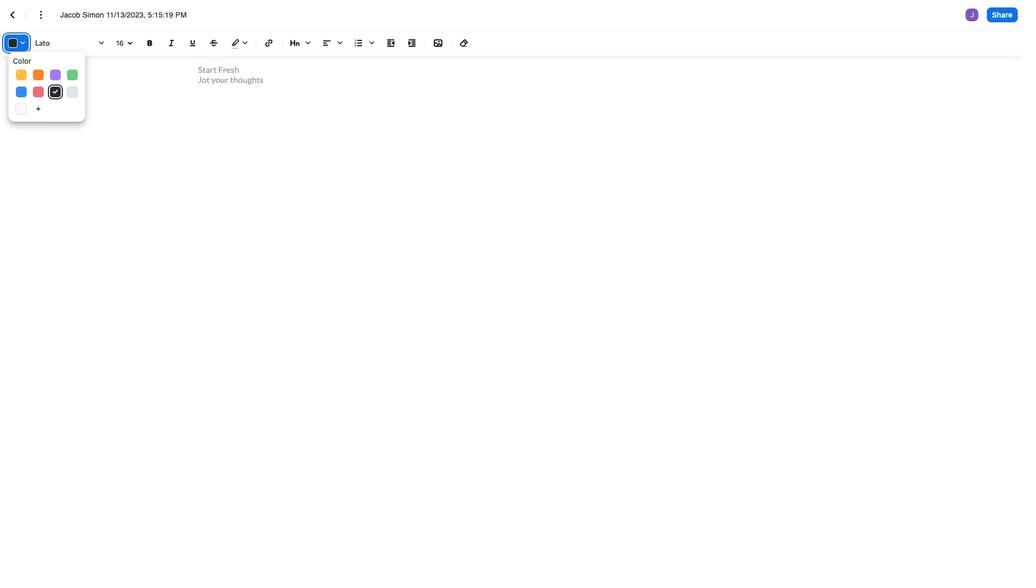 Task type: locate. For each thing, give the bounding box(es) containing it.
text align image
[[318, 35, 346, 52]]

white option
[[16, 104, 27, 114]]

blue option
[[16, 87, 27, 97]]

red option
[[33, 87, 44, 97]]

heading image
[[286, 35, 314, 52]]

black image
[[53, 90, 58, 94]]

green option
[[67, 70, 78, 80]]

color list box
[[9, 52, 85, 122]]

underline image
[[186, 37, 199, 50]]

orange option
[[33, 70, 44, 80]]

decrease indent image
[[384, 37, 397, 50]]

gray option
[[67, 87, 78, 97]]

more image
[[35, 9, 47, 21]]

clear style image
[[458, 37, 471, 50]]

link image
[[262, 37, 275, 50]]

None text field
[[60, 10, 197, 20]]

share button
[[987, 7, 1018, 22]]



Task type: vqa. For each thing, say whether or not it's contained in the screenshot.
Text Align image
yes



Task type: describe. For each thing, give the bounding box(es) containing it.
italic image
[[165, 37, 178, 50]]

black option
[[50, 87, 61, 97]]

color option
[[13, 56, 81, 67]]

insert image image
[[432, 37, 444, 50]]

all notes image
[[6, 9, 19, 21]]

strikethrough image
[[208, 37, 220, 50]]

font image
[[33, 35, 108, 52]]

share
[[992, 10, 1012, 19]]

increase indent image
[[406, 37, 418, 50]]

bold image
[[144, 37, 156, 50]]

jacob simon image
[[965, 9, 978, 21]]

yellow option
[[16, 70, 27, 80]]

color
[[13, 56, 31, 65]]

text highlight image
[[227, 35, 251, 52]]

list image
[[350, 35, 378, 52]]

purple option
[[50, 70, 61, 80]]



